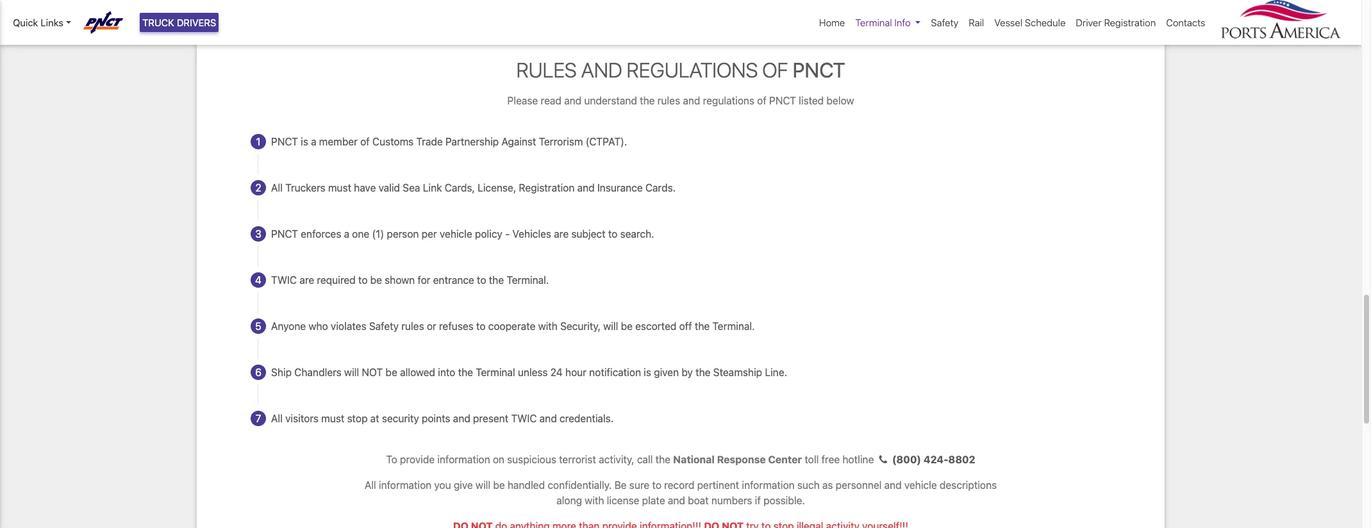 Task type: describe. For each thing, give the bounding box(es) containing it.
below
[[827, 95, 854, 106]]

truck drivers link
[[140, 13, 219, 32]]

free
[[822, 454, 840, 465]]

(1)
[[372, 228, 384, 240]]

a for enforces
[[344, 228, 350, 240]]

unless
[[518, 367, 548, 378]]

to
[[386, 454, 397, 465]]

8802
[[949, 454, 976, 465]]

ship chandlers will not be allowed into the terminal unless 24 hour notification is given by the steamship line.
[[271, 367, 787, 378]]

1 vertical spatial will
[[344, 367, 359, 378]]

the right into
[[458, 367, 473, 378]]

0 vertical spatial regulations
[[627, 58, 758, 82]]

link
[[423, 182, 442, 193]]

0 vertical spatial will
[[604, 320, 618, 332]]

-
[[505, 228, 510, 240]]

you
[[434, 479, 451, 491]]

personnel
[[836, 479, 882, 491]]

who
[[309, 320, 328, 332]]

if
[[755, 495, 761, 506]]

1 vertical spatial rules
[[402, 320, 424, 332]]

to inside 'all information you give will be handled confidentially. be sure to record pertinent information such as personnel and vehicle descriptions along with license plate and boat numbers if possible.'
[[652, 479, 662, 491]]

and down rules and regulations of pnct
[[683, 95, 700, 106]]

0 vertical spatial registration
[[1105, 17, 1156, 28]]

notification
[[589, 367, 641, 378]]

handled
[[508, 479, 545, 491]]

safety link
[[926, 10, 964, 35]]

or
[[427, 320, 437, 332]]

home link
[[814, 10, 851, 35]]

424-
[[924, 454, 949, 465]]

to left search.
[[608, 228, 618, 240]]

rules and regulations of pnct
[[517, 58, 845, 82]]

escorted
[[636, 320, 677, 332]]

required
[[317, 274, 356, 286]]

chandlers
[[295, 367, 342, 378]]

activity,
[[599, 454, 635, 465]]

the right understand
[[640, 95, 655, 106]]

confidentially.
[[548, 479, 612, 491]]

please read and understand the rules and regulations of pnct listed below
[[508, 95, 854, 106]]

violates
[[331, 320, 367, 332]]

present
[[473, 413, 509, 424]]

vehicle inside 'all information you give will be handled confidentially. be sure to record pertinent information such as personnel and vehicle descriptions along with license plate and boat numbers if possible.'
[[905, 479, 937, 491]]

policy
[[475, 228, 503, 240]]

0 vertical spatial of
[[763, 58, 788, 82]]

with inside 'all information you give will be handled confidentially. be sure to record pertinent information such as personnel and vehicle descriptions along with license plate and boat numbers if possible.'
[[585, 495, 604, 506]]

driver
[[1076, 17, 1102, 28]]

must for visitors
[[321, 413, 345, 424]]

0 horizontal spatial terminal.
[[507, 274, 549, 286]]

steamship
[[713, 367, 763, 378]]

pnct right 1
[[271, 136, 298, 147]]

suspicious
[[507, 454, 557, 465]]

member
[[319, 136, 358, 147]]

ship
[[271, 367, 292, 378]]

(ctpat).
[[586, 136, 627, 147]]

5
[[255, 320, 261, 332]]

points
[[422, 413, 451, 424]]

1 horizontal spatial information
[[438, 454, 490, 465]]

0 horizontal spatial vehicle
[[440, 228, 472, 240]]

against
[[502, 136, 536, 147]]

vessel schedule link
[[990, 10, 1071, 35]]

such
[[798, 479, 820, 491]]

credentials.
[[560, 413, 614, 424]]

all visitors must stop at security points and present twic and credentials.
[[271, 413, 614, 424]]

and down 'record'
[[668, 495, 685, 506]]

insurance
[[598, 182, 643, 193]]

to provide information on suspicious terrorist activity, call the national response center toll free hotline
[[386, 454, 874, 465]]

search.
[[620, 228, 655, 240]]

contacts link
[[1162, 10, 1211, 35]]

boat
[[688, 495, 709, 506]]

be right "not"
[[386, 367, 397, 378]]

cooperate
[[488, 320, 536, 332]]

enforces
[[301, 228, 341, 240]]

toll
[[805, 454, 819, 465]]

along
[[557, 495, 582, 506]]

1 horizontal spatial are
[[554, 228, 569, 240]]

rail
[[969, 17, 984, 28]]

0 vertical spatial with
[[538, 320, 558, 332]]

info
[[895, 17, 911, 28]]

terminal info
[[856, 17, 911, 28]]

on
[[493, 454, 505, 465]]

visitors
[[285, 413, 319, 424]]

rules
[[517, 58, 577, 82]]

the right by
[[696, 367, 711, 378]]

0 vertical spatial twic
[[271, 274, 297, 286]]

the right off
[[695, 320, 710, 332]]

2
[[255, 182, 261, 193]]

center
[[768, 454, 802, 465]]

not
[[362, 367, 383, 378]]

3
[[255, 228, 262, 240]]

links
[[41, 17, 63, 28]]

into
[[438, 367, 456, 378]]

license
[[607, 495, 640, 506]]

pnct up the listed
[[793, 58, 845, 82]]

anyone who violates safety rules or refuses to cooperate with security, will be escorted off the terminal.
[[271, 320, 755, 332]]

trade
[[416, 136, 443, 147]]

to right refuses
[[476, 320, 486, 332]]

line.
[[765, 367, 787, 378]]

1 horizontal spatial twic
[[511, 413, 537, 424]]



Task type: vqa. For each thing, say whether or not it's contained in the screenshot.
Gate
no



Task type: locate. For each thing, give the bounding box(es) containing it.
stop
[[347, 413, 368, 424]]

must for truckers
[[328, 182, 351, 193]]

and down phone icon
[[885, 479, 902, 491]]

2 horizontal spatial information
[[742, 479, 795, 491]]

0 vertical spatial is
[[301, 136, 308, 147]]

descriptions
[[940, 479, 997, 491]]

numbers
[[712, 495, 753, 506]]

6
[[255, 367, 262, 378]]

to up plate
[[652, 479, 662, 491]]

(800)
[[893, 454, 921, 465]]

pnct left the listed
[[770, 95, 796, 106]]

schedule
[[1025, 17, 1066, 28]]

0 horizontal spatial is
[[301, 136, 308, 147]]

and right read on the top left of the page
[[564, 95, 582, 106]]

2 vertical spatial of
[[360, 136, 370, 147]]

truck drivers
[[142, 17, 216, 28]]

will left "not"
[[344, 367, 359, 378]]

all for all information you give will be handled confidentially. be sure to record pertinent information such as personnel and vehicle descriptions along with license plate and boat numbers if possible.
[[365, 479, 376, 491]]

vehicle down (800) 424-8802 link
[[905, 479, 937, 491]]

1 vertical spatial vehicle
[[905, 479, 937, 491]]

terminal. down "vehicles"
[[507, 274, 549, 286]]

1 vertical spatial is
[[644, 367, 651, 378]]

must left stop
[[321, 413, 345, 424]]

2 vertical spatial all
[[365, 479, 376, 491]]

rules left or
[[402, 320, 424, 332]]

quick links
[[13, 17, 63, 28]]

1 vertical spatial twic
[[511, 413, 537, 424]]

regulations down rules and regulations of pnct
[[703, 95, 755, 106]]

0 vertical spatial must
[[328, 182, 351, 193]]

customs
[[373, 136, 414, 147]]

1 horizontal spatial terminal.
[[713, 320, 755, 332]]

of
[[763, 58, 788, 82], [757, 95, 767, 106], [360, 136, 370, 147]]

1 horizontal spatial is
[[644, 367, 651, 378]]

vessel schedule
[[995, 17, 1066, 28]]

1 horizontal spatial terminal
[[856, 17, 892, 28]]

as
[[823, 479, 833, 491]]

phone image
[[874, 454, 893, 465]]

rules down rules and regulations of pnct
[[658, 95, 680, 106]]

4
[[255, 274, 262, 286]]

the right the "call"
[[656, 454, 671, 465]]

hotline
[[843, 454, 874, 465]]

security,
[[560, 320, 601, 332]]

0 horizontal spatial twic
[[271, 274, 297, 286]]

record
[[664, 479, 695, 491]]

1 vertical spatial with
[[585, 495, 604, 506]]

be left 'shown'
[[370, 274, 382, 286]]

a for is
[[311, 136, 317, 147]]

terminal
[[856, 17, 892, 28], [476, 367, 515, 378]]

driver registration link
[[1071, 10, 1162, 35]]

1 vertical spatial terminal
[[476, 367, 515, 378]]

listed
[[799, 95, 824, 106]]

be down on
[[493, 479, 505, 491]]

0 horizontal spatial will
[[344, 367, 359, 378]]

national
[[673, 454, 715, 465]]

will inside 'all information you give will be handled confidentially. be sure to record pertinent information such as personnel and vehicle descriptions along with license plate and boat numbers if possible.'
[[476, 479, 491, 491]]

and right the "points"
[[453, 413, 471, 424]]

given
[[654, 367, 679, 378]]

1 horizontal spatial will
[[476, 479, 491, 491]]

(800) 424-8802
[[893, 454, 976, 465]]

safety left the rail
[[931, 17, 959, 28]]

quick
[[13, 17, 38, 28]]

the
[[640, 95, 655, 106], [489, 274, 504, 286], [695, 320, 710, 332], [458, 367, 473, 378], [696, 367, 711, 378], [656, 454, 671, 465]]

all for all visitors must stop at security points and present twic and credentials.
[[271, 413, 283, 424]]

be inside 'all information you give will be handled confidentially. be sure to record pertinent information such as personnel and vehicle descriptions along with license plate and boat numbers if possible.'
[[493, 479, 505, 491]]

1 horizontal spatial a
[[344, 228, 350, 240]]

terminal info link
[[851, 10, 926, 35]]

sure
[[630, 479, 650, 491]]

terrorist
[[559, 454, 596, 465]]

possible.
[[764, 495, 805, 506]]

1 horizontal spatial rules
[[658, 95, 680, 106]]

1 horizontal spatial registration
[[1105, 17, 1156, 28]]

twic
[[271, 274, 297, 286], [511, 413, 537, 424]]

1 vertical spatial registration
[[519, 182, 575, 193]]

0 vertical spatial a
[[311, 136, 317, 147]]

drivers
[[177, 17, 216, 28]]

plate
[[642, 495, 665, 506]]

0 horizontal spatial terminal
[[476, 367, 515, 378]]

off
[[679, 320, 692, 332]]

safety right "violates"
[[369, 320, 399, 332]]

will right security,
[[604, 320, 618, 332]]

information down provide
[[379, 479, 432, 491]]

1 vertical spatial a
[[344, 228, 350, 240]]

2 vertical spatial will
[[476, 479, 491, 491]]

all information you give will be handled confidentially. be sure to record pertinent information such as personnel and vehicle descriptions along with license plate and boat numbers if possible.
[[365, 479, 997, 506]]

per
[[422, 228, 437, 240]]

all
[[271, 182, 283, 193], [271, 413, 283, 424], [365, 479, 376, 491]]

hour
[[566, 367, 587, 378]]

vehicle
[[440, 228, 472, 240], [905, 479, 937, 491]]

regulations
[[627, 58, 758, 82], [703, 95, 755, 106]]

at
[[370, 413, 379, 424]]

information up give
[[438, 454, 490, 465]]

will
[[604, 320, 618, 332], [344, 367, 359, 378], [476, 479, 491, 491]]

1 vertical spatial must
[[321, 413, 345, 424]]

1 horizontal spatial with
[[585, 495, 604, 506]]

registration
[[1105, 17, 1156, 28], [519, 182, 575, 193]]

regulations up please read and understand the rules and regulations of pnct listed below
[[627, 58, 758, 82]]

allowed
[[400, 367, 435, 378]]

the right entrance
[[489, 274, 504, 286]]

1 vertical spatial all
[[271, 413, 283, 424]]

be left escorted
[[621, 320, 633, 332]]

driver registration
[[1076, 17, 1156, 28]]

pnct is a member of customs trade partnership against terrorism (ctpat).
[[271, 136, 627, 147]]

2 horizontal spatial will
[[604, 320, 618, 332]]

all inside 'all information you give will be handled confidentially. be sure to record pertinent information such as personnel and vehicle descriptions along with license plate and boat numbers if possible.'
[[365, 479, 376, 491]]

cards.
[[646, 182, 676, 193]]

call
[[637, 454, 653, 465]]

1 vertical spatial terminal.
[[713, 320, 755, 332]]

and up understand
[[581, 58, 622, 82]]

0 vertical spatial all
[[271, 182, 283, 193]]

for
[[418, 274, 431, 286]]

by
[[682, 367, 693, 378]]

information up if
[[742, 479, 795, 491]]

quick links link
[[13, 15, 71, 30]]

0 vertical spatial are
[[554, 228, 569, 240]]

to right required
[[358, 274, 368, 286]]

0 horizontal spatial safety
[[369, 320, 399, 332]]

0 horizontal spatial are
[[300, 274, 314, 286]]

with down confidentially.
[[585, 495, 604, 506]]

0 horizontal spatial information
[[379, 479, 432, 491]]

anyone
[[271, 320, 306, 332]]

all for all truckers must have valid sea link cards, license, registration and insurance cards.
[[271, 182, 283, 193]]

are left required
[[300, 274, 314, 286]]

shown
[[385, 274, 415, 286]]

must
[[328, 182, 351, 193], [321, 413, 345, 424]]

subject
[[572, 228, 606, 240]]

terminal left unless at the left bottom of the page
[[476, 367, 515, 378]]

must left have
[[328, 182, 351, 193]]

0 vertical spatial rules
[[658, 95, 680, 106]]

1 vertical spatial safety
[[369, 320, 399, 332]]

0 horizontal spatial registration
[[519, 182, 575, 193]]

1 vertical spatial regulations
[[703, 95, 755, 106]]

are left subject
[[554, 228, 569, 240]]

give
[[454, 479, 473, 491]]

with left security,
[[538, 320, 558, 332]]

1 vertical spatial are
[[300, 274, 314, 286]]

one
[[352, 228, 370, 240]]

registration right driver
[[1105, 17, 1156, 28]]

is left the member
[[301, 136, 308, 147]]

terminal.
[[507, 274, 549, 286], [713, 320, 755, 332]]

partnership
[[446, 136, 499, 147]]

0 horizontal spatial a
[[311, 136, 317, 147]]

truckers
[[285, 182, 326, 193]]

0 vertical spatial safety
[[931, 17, 959, 28]]

0 vertical spatial vehicle
[[440, 228, 472, 240]]

all truckers must have valid sea link cards, license, registration and insurance cards.
[[271, 182, 676, 193]]

twic right 4
[[271, 274, 297, 286]]

pertinent
[[697, 479, 740, 491]]

twic right present
[[511, 413, 537, 424]]

1 horizontal spatial vehicle
[[905, 479, 937, 491]]

registration down terrorism
[[519, 182, 575, 193]]

0 vertical spatial terminal.
[[507, 274, 549, 286]]

a left the member
[[311, 136, 317, 147]]

0 horizontal spatial rules
[[402, 320, 424, 332]]

vehicle right per
[[440, 228, 472, 240]]

1
[[256, 136, 261, 147]]

security
[[382, 413, 419, 424]]

0 vertical spatial terminal
[[856, 17, 892, 28]]

1 vertical spatial of
[[757, 95, 767, 106]]

are
[[554, 228, 569, 240], [300, 274, 314, 286]]

to right entrance
[[477, 274, 486, 286]]

rules
[[658, 95, 680, 106], [402, 320, 424, 332]]

be
[[615, 479, 627, 491]]

is left given on the left bottom
[[644, 367, 651, 378]]

a left one
[[344, 228, 350, 240]]

and left credentials.
[[540, 413, 557, 424]]

terminal left info
[[856, 17, 892, 28]]

terminal. up steamship
[[713, 320, 755, 332]]

terrorism
[[539, 136, 583, 147]]

1 horizontal spatial safety
[[931, 17, 959, 28]]

information
[[438, 454, 490, 465], [379, 479, 432, 491], [742, 479, 795, 491]]

twic are required to be shown for entrance to the terminal.
[[271, 274, 549, 286]]

and left insurance at the top left
[[577, 182, 595, 193]]

0 horizontal spatial with
[[538, 320, 558, 332]]

read
[[541, 95, 562, 106]]

refuses
[[439, 320, 474, 332]]

pnct right 3
[[271, 228, 298, 240]]

with
[[538, 320, 558, 332], [585, 495, 604, 506]]

will right give
[[476, 479, 491, 491]]



